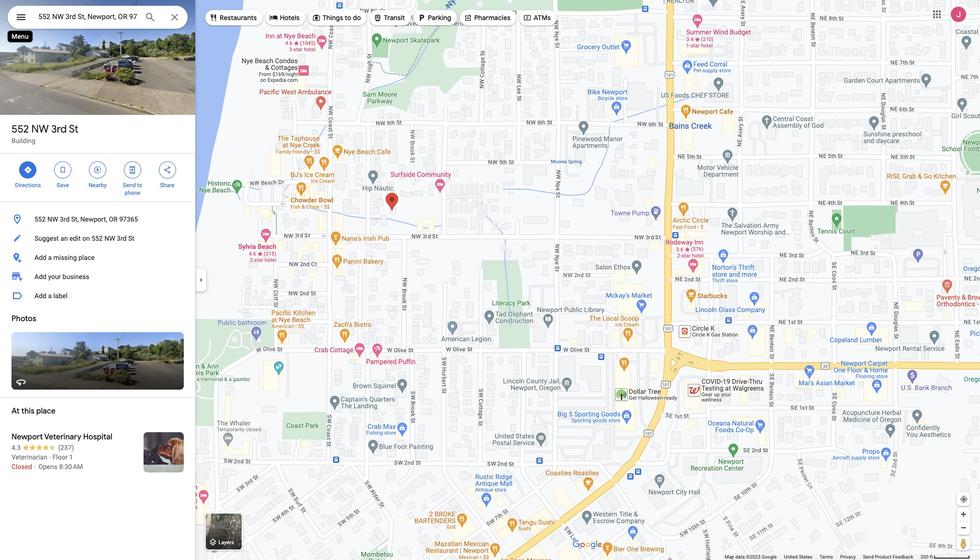 Task type: locate. For each thing, give the bounding box(es) containing it.
1 horizontal spatial send
[[864, 555, 874, 560]]

0 horizontal spatial to
[[137, 182, 142, 189]]

nw inside button
[[47, 216, 58, 223]]

⋅
[[34, 463, 37, 471]]

to inside ' things to do'
[[345, 13, 352, 22]]

send inside button
[[864, 555, 874, 560]]

send
[[123, 182, 136, 189], [864, 555, 874, 560]]

2 vertical spatial 552
[[92, 235, 103, 242]]

this
[[21, 407, 35, 416]]

200 ft button
[[921, 555, 971, 560]]

st inside the suggest an edit on 552 nw 3rd st button
[[128, 235, 134, 242]]

map
[[725, 555, 735, 560]]

3rd down 97365
[[117, 235, 127, 242]]

business
[[63, 273, 89, 281]]

a inside button
[[48, 254, 52, 262]]

 transit
[[374, 12, 405, 23]]

0 horizontal spatial st
[[69, 123, 78, 136]]

0 vertical spatial add
[[34, 254, 46, 262]]

edit
[[70, 235, 81, 242]]

a left missing
[[48, 254, 52, 262]]

add a missing place button
[[0, 248, 195, 267]]

st inside the '552 nw 3rd st building'
[[69, 123, 78, 136]]

your
[[48, 273, 61, 281]]

1 vertical spatial place
[[36, 407, 55, 416]]

2 vertical spatial nw
[[104, 235, 115, 242]]

send up phone
[[123, 182, 136, 189]]

3rd inside the '552 nw 3rd st building'
[[51, 123, 67, 136]]

send to phone
[[123, 182, 142, 196]]

show street view coverage image
[[957, 536, 971, 551]]

place right this
[[36, 407, 55, 416]]

footer
[[725, 554, 921, 560]]

floor
[[52, 454, 68, 461]]

4.3
[[11, 444, 21, 452]]

add inside button
[[34, 254, 46, 262]]

nw up suggest
[[47, 216, 58, 223]]

add inside button
[[34, 292, 46, 300]]

map data ©2023 google
[[725, 555, 777, 560]]

1 vertical spatial 3rd
[[60, 216, 70, 223]]

add left label
[[34, 292, 46, 300]]

nw inside button
[[104, 235, 115, 242]]

nw for st
[[31, 123, 49, 136]]

1 vertical spatial 552
[[34, 216, 46, 223]]

 restaurants
[[209, 12, 257, 23]]

1 vertical spatial to
[[137, 182, 142, 189]]

product
[[876, 555, 892, 560]]

save
[[57, 182, 69, 189]]

2 a from the top
[[48, 292, 52, 300]]

newport veterinary hospital
[[11, 432, 112, 442]]

add a label
[[34, 292, 68, 300]]

suggest
[[34, 235, 59, 242]]

1 vertical spatial nw
[[47, 216, 58, 223]]

1 vertical spatial send
[[864, 555, 874, 560]]

nw
[[31, 123, 49, 136], [47, 216, 58, 223], [104, 235, 115, 242]]

1 vertical spatial add
[[34, 273, 46, 281]]

a
[[48, 254, 52, 262], [48, 292, 52, 300]]

8:30 am
[[59, 463, 83, 471]]


[[163, 165, 172, 175]]


[[418, 12, 426, 23]]

552 inside the '552 nw 3rd st building'
[[11, 123, 29, 136]]

1 vertical spatial a
[[48, 292, 52, 300]]


[[24, 165, 32, 175]]

veterinarian · floor 1 closed ⋅ opens 8:30 am
[[11, 454, 83, 471]]

to left do
[[345, 13, 352, 22]]

2 add from the top
[[34, 273, 46, 281]]

552 inside button
[[34, 216, 46, 223]]

nw inside the '552 nw 3rd st building'
[[31, 123, 49, 136]]

add down suggest
[[34, 254, 46, 262]]

0 vertical spatial nw
[[31, 123, 49, 136]]

layers
[[219, 540, 234, 546]]

at this place
[[11, 407, 55, 416]]

an
[[61, 235, 68, 242]]

552
[[11, 123, 29, 136], [34, 216, 46, 223], [92, 235, 103, 242]]

send inside send to phone
[[123, 182, 136, 189]]

st,
[[71, 216, 79, 223]]

0 vertical spatial send
[[123, 182, 136, 189]]

2 vertical spatial 3rd
[[117, 235, 127, 242]]

1 horizontal spatial to
[[345, 13, 352, 22]]

parking
[[428, 13, 452, 22]]

2 vertical spatial add
[[34, 292, 46, 300]]

3rd left st, at the left of the page
[[60, 216, 70, 223]]

0 horizontal spatial send
[[123, 182, 136, 189]]

states
[[800, 555, 813, 560]]

send left product
[[864, 555, 874, 560]]

1 a from the top
[[48, 254, 52, 262]]

send for send product feedback
[[864, 555, 874, 560]]

nearby
[[89, 182, 107, 189]]

1 horizontal spatial place
[[79, 254, 95, 262]]

do
[[353, 13, 361, 22]]

None field
[[38, 11, 137, 23]]

0 horizontal spatial place
[[36, 407, 55, 416]]

3rd
[[51, 123, 67, 136], [60, 216, 70, 223], [117, 235, 127, 242]]

552 inside button
[[92, 235, 103, 242]]

nw up the building
[[31, 123, 49, 136]]

terms button
[[820, 554, 834, 560]]

phone
[[125, 190, 141, 196]]

google maps element
[[0, 0, 981, 560]]

1 horizontal spatial 552
[[34, 216, 46, 223]]

 search field
[[8, 6, 188, 31]]

zoom out image
[[961, 524, 968, 532]]

add
[[34, 254, 46, 262], [34, 273, 46, 281], [34, 292, 46, 300]]

to up phone
[[137, 182, 142, 189]]

atms
[[534, 13, 551, 22]]

0 vertical spatial 552
[[11, 123, 29, 136]]

0 horizontal spatial 552
[[11, 123, 29, 136]]

missing
[[53, 254, 77, 262]]

552 up the building
[[11, 123, 29, 136]]

a left label
[[48, 292, 52, 300]]

google
[[762, 555, 777, 560]]


[[464, 12, 473, 23]]

 pharmacies
[[464, 12, 511, 23]]

a for missing
[[48, 254, 52, 262]]

1 vertical spatial st
[[128, 235, 134, 242]]

0 vertical spatial a
[[48, 254, 52, 262]]

3rd up 
[[51, 123, 67, 136]]

0 vertical spatial to
[[345, 13, 352, 22]]

nw down or
[[104, 235, 115, 242]]

200
[[921, 555, 929, 560]]

552 right on
[[92, 235, 103, 242]]

a inside button
[[48, 292, 52, 300]]

0 vertical spatial st
[[69, 123, 78, 136]]

place down on
[[79, 254, 95, 262]]

add for add your business
[[34, 273, 46, 281]]

1 horizontal spatial st
[[128, 235, 134, 242]]

2 horizontal spatial 552
[[92, 235, 103, 242]]

actions for 552 nw 3rd st region
[[0, 154, 195, 202]]

0 vertical spatial place
[[79, 254, 95, 262]]

terms
[[820, 555, 834, 560]]

at
[[11, 407, 20, 416]]

veterinary
[[44, 432, 81, 442]]

3rd inside button
[[60, 216, 70, 223]]

552 up suggest
[[34, 216, 46, 223]]

nw for st,
[[47, 216, 58, 223]]

3 add from the top
[[34, 292, 46, 300]]

footer containing map data ©2023 google
[[725, 554, 921, 560]]

0 vertical spatial 3rd
[[51, 123, 67, 136]]

(237)
[[58, 444, 74, 452]]

or
[[109, 216, 118, 223]]

1 add from the top
[[34, 254, 46, 262]]

a for label
[[48, 292, 52, 300]]

 hotels
[[269, 12, 300, 23]]

4.3 stars 237 reviews image
[[11, 443, 74, 453]]

st
[[69, 123, 78, 136], [128, 235, 134, 242]]

add left your
[[34, 273, 46, 281]]



Task type: vqa. For each thing, say whether or not it's contained in the screenshot.
Rains within the button
no



Task type: describe. For each thing, give the bounding box(es) containing it.

[[59, 165, 67, 175]]

privacy button
[[841, 554, 856, 560]]

add a missing place
[[34, 254, 95, 262]]


[[15, 11, 27, 24]]

collapse side panel image
[[196, 275, 206, 285]]

 button
[[8, 6, 34, 31]]

add for add a label
[[34, 292, 46, 300]]

transit
[[384, 13, 405, 22]]

send product feedback
[[864, 555, 914, 560]]

 parking
[[418, 12, 452, 23]]

552 nw 3rd st main content
[[0, 0, 195, 560]]

footer inside google maps element
[[725, 554, 921, 560]]

552 nw 3rd st building
[[11, 123, 78, 145]]

552 nw 3rd st, newport, or 97365
[[34, 216, 138, 223]]

ft
[[930, 555, 934, 560]]

552 NW 3rd St, Newport, OR 97365 field
[[8, 6, 188, 29]]

552 for st,
[[34, 216, 46, 223]]

photos
[[11, 314, 36, 324]]

add a label button
[[0, 286, 195, 306]]

place inside button
[[79, 254, 95, 262]]

veterinarian
[[11, 454, 47, 461]]

552 nw 3rd st, newport, or 97365 button
[[0, 210, 195, 229]]

privacy
[[841, 555, 856, 560]]

opens
[[38, 463, 57, 471]]

united states
[[785, 555, 813, 560]]

1
[[69, 454, 73, 461]]

none field inside 552 nw 3rd st, newport, or 97365 field
[[38, 11, 137, 23]]

add your business link
[[0, 267, 195, 286]]


[[523, 12, 532, 23]]

building
[[11, 137, 35, 145]]

pharmacies
[[475, 13, 511, 22]]

newport
[[11, 432, 43, 442]]


[[128, 165, 137, 175]]

directions
[[15, 182, 41, 189]]

hospital
[[83, 432, 112, 442]]


[[209, 12, 218, 23]]

200 ft
[[921, 555, 934, 560]]

3rd for st,
[[60, 216, 70, 223]]

things
[[323, 13, 343, 22]]

zoom in image
[[961, 511, 968, 518]]

restaurants
[[220, 13, 257, 22]]

3rd for st
[[51, 123, 67, 136]]

suggest an edit on 552 nw 3rd st
[[34, 235, 134, 242]]

show your location image
[[960, 495, 969, 504]]

552 for st
[[11, 123, 29, 136]]

on
[[82, 235, 90, 242]]

closed
[[11, 463, 32, 471]]

data
[[736, 555, 745, 560]]


[[93, 165, 102, 175]]

united
[[785, 555, 798, 560]]

send for send to phone
[[123, 182, 136, 189]]

google account: james peterson  
(james.peterson1902@gmail.com) image
[[952, 7, 967, 22]]

add your business
[[34, 273, 89, 281]]


[[374, 12, 382, 23]]


[[269, 12, 278, 23]]

feedback
[[893, 555, 914, 560]]

©2023
[[747, 555, 761, 560]]

newport,
[[80, 216, 107, 223]]

to inside send to phone
[[137, 182, 142, 189]]

 atms
[[523, 12, 551, 23]]

united states button
[[785, 554, 813, 560]]


[[312, 12, 321, 23]]

share
[[160, 182, 175, 189]]

label
[[53, 292, 68, 300]]

97365
[[119, 216, 138, 223]]

suggest an edit on 552 nw 3rd st button
[[0, 229, 195, 248]]

hotels
[[280, 13, 300, 22]]

send product feedback button
[[864, 554, 914, 560]]

3rd inside button
[[117, 235, 127, 242]]

 things to do
[[312, 12, 361, 23]]

·
[[49, 454, 51, 461]]

add for add a missing place
[[34, 254, 46, 262]]



